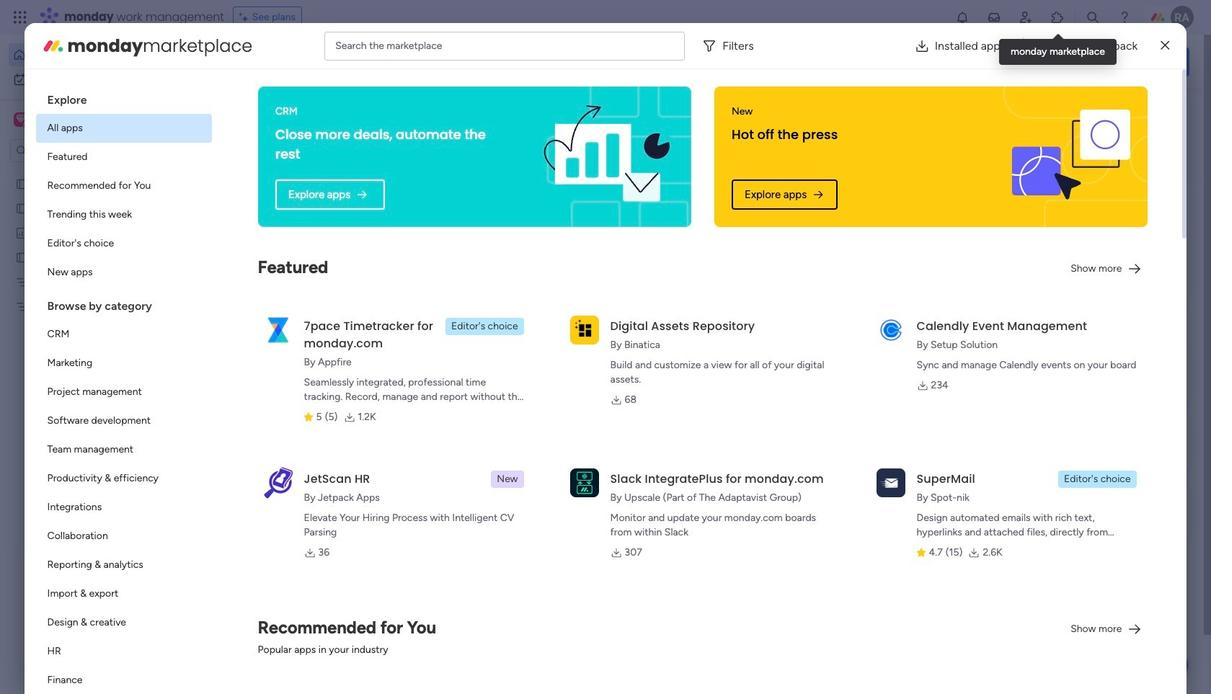 Task type: vqa. For each thing, say whether or not it's contained in the screenshot.
THE LOTTIE ANIMATION element
no



Task type: describe. For each thing, give the bounding box(es) containing it.
select product image
[[13, 10, 27, 25]]

quick search results list box
[[223, 135, 939, 503]]

Search in workspace field
[[30, 142, 120, 159]]

ruby anderson image
[[1171, 6, 1195, 29]]

notifications image
[[956, 10, 970, 25]]

update feed image
[[987, 10, 1002, 25]]

dapulse x slim image
[[1162, 37, 1170, 54]]

search everything image
[[1086, 10, 1101, 25]]

workspace image
[[14, 112, 28, 128]]

getting started element
[[974, 344, 1190, 402]]

monday marketplace image
[[1051, 10, 1065, 25]]

monday marketplace image
[[42, 34, 65, 57]]

v2 user feedback image
[[986, 54, 996, 70]]

contact sales element
[[974, 483, 1190, 541]]

0 horizontal spatial banner logo image
[[533, 97, 674, 217]]

2 public board image from the top
[[15, 250, 29, 264]]

2 heading from the top
[[36, 287, 212, 320]]

invite members image
[[1019, 10, 1034, 25]]

workspace selection element
[[14, 111, 120, 130]]



Task type: locate. For each thing, give the bounding box(es) containing it.
templates image image
[[987, 109, 1177, 208]]

1 horizontal spatial banner logo image
[[1013, 110, 1131, 204]]

public board image up public dashboard image
[[15, 177, 29, 190]]

public dashboard image
[[15, 226, 29, 239]]

1 public board image from the top
[[15, 177, 29, 190]]

1 vertical spatial heading
[[36, 287, 212, 320]]

1 vertical spatial public board image
[[241, 263, 257, 279]]

heading
[[36, 81, 212, 114], [36, 287, 212, 320]]

component image
[[291, 656, 304, 669]]

v2 bolt switch image
[[1098, 54, 1106, 70]]

see plans image
[[239, 9, 252, 25]]

public board image
[[15, 177, 29, 190], [15, 250, 29, 264]]

list box
[[36, 81, 212, 695], [0, 168, 184, 513]]

0 horizontal spatial public board image
[[15, 201, 29, 215]]

help image
[[1118, 10, 1132, 25]]

banner logo image
[[533, 97, 674, 217], [1013, 110, 1131, 204]]

0 vertical spatial public board image
[[15, 177, 29, 190]]

0 vertical spatial heading
[[36, 81, 212, 114]]

help center element
[[974, 414, 1190, 471]]

1 horizontal spatial public board image
[[241, 263, 257, 279]]

public board image
[[15, 201, 29, 215], [241, 263, 257, 279]]

public board image inside quick search results 'list box'
[[241, 263, 257, 279]]

public board image down public dashboard image
[[15, 250, 29, 264]]

1 heading from the top
[[36, 81, 212, 114]]

option
[[9, 43, 175, 66], [9, 68, 175, 91], [36, 114, 212, 143], [36, 143, 212, 172], [0, 171, 184, 173], [36, 172, 212, 201], [36, 201, 212, 229], [36, 229, 212, 258], [36, 258, 212, 287], [36, 320, 212, 349], [36, 349, 212, 378], [36, 378, 212, 407], [36, 407, 212, 436], [36, 436, 212, 465], [36, 465, 212, 493], [36, 493, 212, 522], [36, 522, 212, 551], [36, 551, 212, 580], [36, 580, 212, 609], [36, 609, 212, 638], [36, 638, 212, 667], [36, 667, 212, 695]]

app logo image
[[264, 316, 293, 345], [570, 316, 599, 345], [877, 316, 906, 345], [264, 467, 293, 499], [570, 469, 599, 498], [877, 469, 906, 498]]

0 vertical spatial public board image
[[15, 201, 29, 215]]

workspace image
[[16, 112, 26, 128], [247, 635, 281, 670], [256, 639, 272, 665]]

1 vertical spatial public board image
[[15, 250, 29, 264]]



